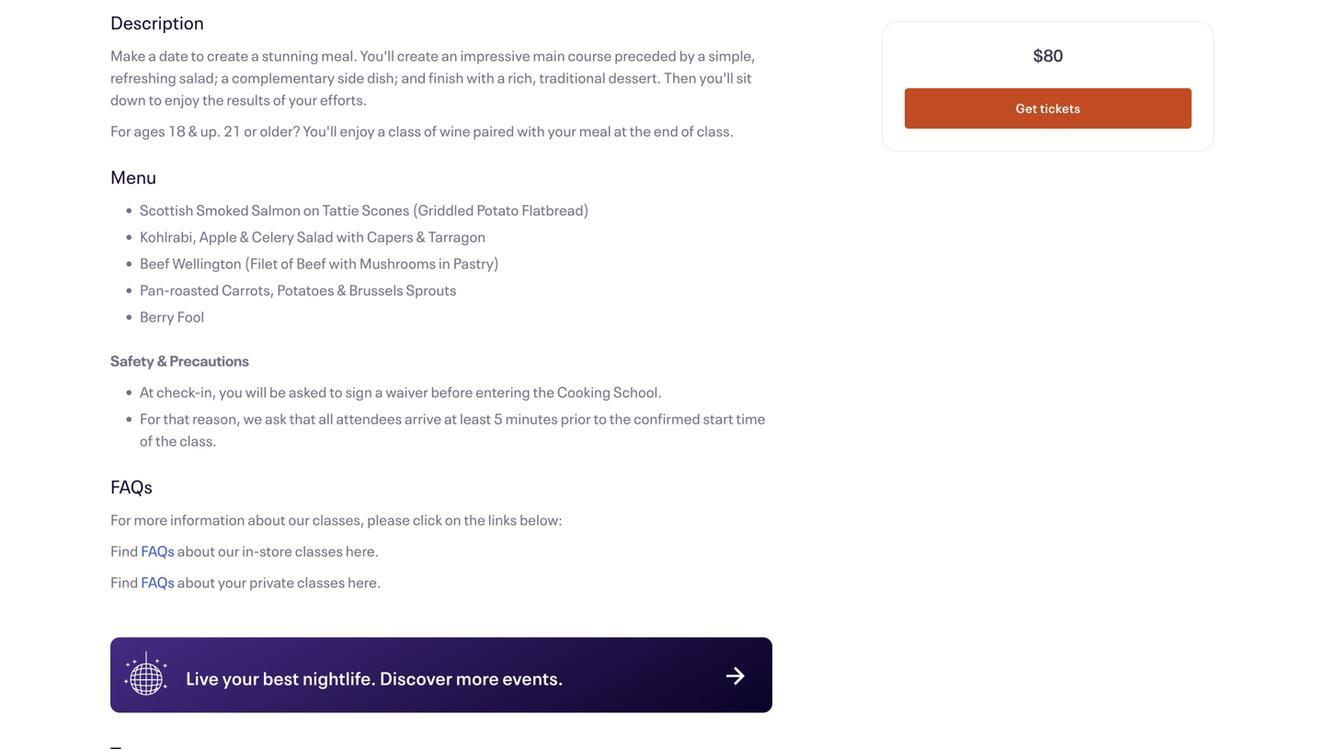 Task type: describe. For each thing, give the bounding box(es) containing it.
before
[[431, 382, 473, 402]]

with down tattie
[[336, 227, 364, 246]]

by
[[679, 46, 695, 65]]

click
[[413, 510, 442, 530]]

a inside at check-in, you will be asked to sign a waiver before entering the cooking school. for that reason, we ask that all attendees arrive at least 5 minutes prior to the confirmed start time of the class.
[[375, 382, 383, 402]]

1 vertical spatial our
[[218, 541, 239, 561]]

apple
[[199, 227, 237, 246]]

complementary
[[232, 68, 335, 87]]

then
[[664, 68, 697, 87]]

minutes
[[505, 409, 558, 428]]

the down school. in the bottom of the page
[[609, 409, 631, 428]]

make a date to create a stunning meal. you'll create an impressive main course preceded by a simple, refreshing salad; a complementary side dish; and finish with a rich, traditional dessert. then you'll sit down to enjoy the results of your efforts.
[[110, 46, 755, 109]]

for more information about our classes, please click on the links below:
[[110, 510, 562, 530]]

0 vertical spatial classes
[[295, 541, 343, 561]]

impressive
[[460, 46, 530, 65]]

confirmed
[[634, 409, 700, 428]]

sprouts
[[406, 280, 457, 300]]

traditional
[[539, 68, 606, 87]]

time
[[736, 409, 766, 428]]

end
[[654, 121, 678, 141]]

the down check-
[[155, 431, 177, 451]]

side
[[337, 68, 364, 87]]

carrots,
[[222, 280, 274, 300]]

& right apple
[[240, 227, 249, 246]]

paired
[[473, 121, 514, 141]]

tarragon
[[428, 227, 486, 246]]

class
[[388, 121, 421, 141]]

reason,
[[192, 409, 241, 428]]

the left end
[[630, 121, 651, 141]]

1 vertical spatial classes
[[297, 572, 345, 592]]

pan-
[[140, 280, 170, 300]]

with right paired
[[517, 121, 545, 141]]

a right by
[[698, 46, 706, 65]]

2 create from the left
[[397, 46, 439, 65]]

0 vertical spatial our
[[288, 510, 310, 530]]

meal
[[579, 121, 611, 141]]

with inside make a date to create a stunning meal. you'll create an impressive main course preceded by a simple, refreshing salad; a complementary side dish; and finish with a rich, traditional dessert. then you'll sit down to enjoy the results of your efforts.
[[466, 68, 495, 87]]

potato
[[477, 200, 519, 220]]

description
[[110, 10, 204, 34]]

tattie
[[322, 200, 359, 220]]

prior
[[561, 409, 591, 428]]

cooking
[[557, 382, 611, 402]]

1 horizontal spatial at
[[614, 121, 627, 141]]

the inside make a date to create a stunning meal. you'll create an impressive main course preceded by a simple, refreshing salad; a complementary side dish; and finish with a rich, traditional dessert. then you'll sit down to enjoy the results of your efforts.
[[202, 90, 224, 109]]

wellington
[[172, 253, 242, 273]]

0 vertical spatial faqs
[[110, 474, 152, 499]]

your inside make a date to create a stunning meal. you'll create an impressive main course preceded by a simple, refreshing salad; a complementary side dish; and finish with a rich, traditional dessert. then you'll sit down to enjoy the results of your efforts.
[[289, 90, 317, 109]]

1 horizontal spatial more
[[456, 666, 499, 691]]

2 that from the left
[[289, 409, 316, 428]]

down
[[110, 90, 146, 109]]

ages
[[134, 121, 165, 141]]

fool
[[177, 307, 204, 326]]

sit
[[736, 68, 752, 87]]

18
[[168, 121, 186, 141]]

2 beef from the left
[[296, 253, 326, 273]]

class. inside at check-in, you will be asked to sign a waiver before entering the cooking school. for that reason, we ask that all attendees arrive at least 5 minutes prior to the confirmed start time of the class.
[[180, 431, 217, 451]]

$80
[[1033, 44, 1063, 66]]

information
[[170, 510, 245, 530]]

0 vertical spatial here.
[[346, 541, 379, 561]]

a left rich,
[[497, 68, 505, 87]]

simple,
[[708, 46, 755, 65]]

your down find faqs about our in-store classes here.
[[218, 572, 247, 592]]

safety
[[110, 351, 154, 371]]

best
[[263, 666, 299, 691]]

of inside at check-in, you will be asked to sign a waiver before entering the cooking school. for that reason, we ask that all attendees arrive at least 5 minutes prior to the confirmed start time of the class.
[[140, 431, 153, 451]]

entering
[[476, 382, 530, 402]]

0 horizontal spatial more
[[134, 510, 167, 530]]

& right capers
[[416, 227, 425, 246]]

mushrooms
[[359, 253, 436, 273]]

for inside at check-in, you will be asked to sign a waiver before entering the cooking school. for that reason, we ask that all attendees arrive at least 5 minutes prior to the confirmed start time of the class.
[[140, 409, 161, 428]]

course
[[568, 46, 612, 65]]

dish;
[[367, 68, 399, 87]]

of left wine
[[424, 121, 437, 141]]

in-
[[242, 541, 259, 561]]

live
[[186, 666, 219, 691]]

1 create from the left
[[207, 46, 248, 65]]

scones
[[362, 200, 410, 220]]

store
[[259, 541, 292, 561]]

preceded
[[614, 46, 677, 65]]

stunning
[[262, 46, 319, 65]]

faqs link for about our in-store classes here.
[[141, 541, 175, 561]]

please
[[367, 510, 410, 530]]

& left brussels
[[337, 280, 346, 300]]

enjoy inside make a date to create a stunning meal. you'll create an impressive main course preceded by a simple, refreshing salad; a complementary side dish; and finish with a rich, traditional dessert. then you'll sit down to enjoy the results of your efforts.
[[165, 90, 200, 109]]

you'll
[[699, 68, 734, 87]]

salmon
[[252, 200, 301, 220]]

faqs for about our in-store classes here.
[[141, 541, 175, 561]]

meal.
[[321, 46, 357, 65]]

check-
[[156, 382, 200, 402]]

for for more
[[110, 510, 131, 530]]

an
[[441, 46, 458, 65]]

berry
[[140, 307, 174, 326]]

21
[[224, 121, 241, 141]]

get tickets button
[[905, 88, 1192, 129]]

capers
[[367, 227, 413, 246]]

results
[[227, 90, 270, 109]]

older?
[[260, 121, 300, 141]]

& right 18
[[188, 121, 198, 141]]

you
[[219, 382, 243, 402]]

in
[[439, 253, 450, 273]]

1 vertical spatial enjoy
[[340, 121, 375, 141]]

dessert.
[[608, 68, 661, 87]]

arrive
[[405, 409, 441, 428]]

private
[[249, 572, 294, 592]]

in,
[[200, 382, 216, 402]]

a left class
[[378, 121, 386, 141]]

waiver
[[386, 382, 428, 402]]

0 vertical spatial class.
[[697, 121, 734, 141]]

the left links
[[464, 510, 485, 530]]

& right safety at left top
[[157, 351, 167, 371]]



Task type: vqa. For each thing, say whether or not it's contained in the screenshot.
"by"
yes



Task type: locate. For each thing, give the bounding box(es) containing it.
find
[[110, 541, 138, 561], [110, 572, 138, 592]]

find faqs about your private classes here.
[[110, 572, 381, 592]]

0 vertical spatial for
[[110, 121, 131, 141]]

beef
[[140, 253, 170, 273], [296, 253, 326, 273]]

celery
[[252, 227, 294, 246]]

(filet
[[244, 253, 278, 273]]

0 horizontal spatial you'll
[[303, 121, 337, 141]]

0 vertical spatial you'll
[[360, 46, 394, 65]]

enjoy down efforts.
[[340, 121, 375, 141]]

faqs link for about your private classes here.
[[141, 572, 175, 592]]

1 beef from the left
[[140, 253, 170, 273]]

live your best nightlife. discover more events.
[[186, 666, 563, 691]]

with
[[466, 68, 495, 87], [517, 121, 545, 141], [336, 227, 364, 246], [329, 253, 357, 273]]

on inside scottish smoked salmon on tattie scones (griddled potato flatbread) kohlrabi, apple & celery salad with capers & tarragon beef wellington (filet of beef with mushrooms in pastry) pan-roasted carrots, potatoes & brussels sprouts berry fool
[[303, 200, 320, 220]]

school.
[[613, 382, 662, 402]]

0 vertical spatial enjoy
[[165, 90, 200, 109]]

rich,
[[508, 68, 537, 87]]

you'll for meal.
[[360, 46, 394, 65]]

at left least
[[444, 409, 457, 428]]

links
[[488, 510, 517, 530]]

events.
[[502, 666, 563, 691]]

1 horizontal spatial that
[[289, 409, 316, 428]]

about down find faqs about our in-store classes here.
[[177, 572, 215, 592]]

create up and
[[397, 46, 439, 65]]

about for your
[[177, 572, 215, 592]]

1 vertical spatial here.
[[348, 572, 381, 592]]

to left sign
[[329, 382, 343, 402]]

faqs
[[110, 474, 152, 499], [141, 541, 175, 561], [141, 572, 175, 592]]

of inside scottish smoked salmon on tattie scones (griddled potato flatbread) kohlrabi, apple & celery salad with capers & tarragon beef wellington (filet of beef with mushrooms in pastry) pan-roasted carrots, potatoes & brussels sprouts berry fool
[[281, 253, 294, 273]]

0 vertical spatial about
[[248, 510, 286, 530]]

enjoy down salad; on the left top of page
[[165, 90, 200, 109]]

to
[[191, 46, 204, 65], [149, 90, 162, 109], [329, 382, 343, 402], [594, 409, 607, 428]]

find for find faqs about our in-store classes here.
[[110, 541, 138, 561]]

0 vertical spatial on
[[303, 200, 320, 220]]

of down at
[[140, 431, 153, 451]]

smoked
[[196, 200, 249, 220]]

classes,
[[312, 510, 364, 530]]

1 vertical spatial faqs
[[141, 541, 175, 561]]

classes down "for more information about our classes, please click on the links below:"
[[295, 541, 343, 561]]

you'll up dish;
[[360, 46, 394, 65]]

1 vertical spatial class.
[[180, 431, 217, 451]]

for
[[110, 121, 131, 141], [140, 409, 161, 428], [110, 510, 131, 530]]

find for find faqs about your private classes here.
[[110, 572, 138, 592]]

enjoy
[[165, 90, 200, 109], [340, 121, 375, 141]]

flatbread)
[[522, 200, 589, 220]]

0 vertical spatial more
[[134, 510, 167, 530]]

at
[[140, 382, 154, 402]]

tickets
[[1040, 100, 1081, 117]]

to right prior
[[594, 409, 607, 428]]

5
[[494, 409, 503, 428]]

with down salad
[[329, 253, 357, 273]]

start
[[703, 409, 733, 428]]

below:
[[520, 510, 562, 530]]

1 vertical spatial on
[[445, 510, 461, 530]]

discover
[[380, 666, 453, 691]]

0 horizontal spatial our
[[218, 541, 239, 561]]

at inside at check-in, you will be asked to sign a waiver before entering the cooking school. for that reason, we ask that all attendees arrive at least 5 minutes prior to the confirmed start time of the class.
[[444, 409, 457, 428]]

attendees
[[336, 409, 402, 428]]

0 horizontal spatial on
[[303, 200, 320, 220]]

on right click
[[445, 510, 461, 530]]

0 horizontal spatial enjoy
[[165, 90, 200, 109]]

and
[[401, 68, 426, 87]]

faqs for about your private classes here.
[[141, 572, 175, 592]]

be
[[269, 382, 286, 402]]

you'll for older?
[[303, 121, 337, 141]]

scottish
[[140, 200, 193, 220]]

refreshing
[[110, 68, 176, 87]]

your down 'complementary'
[[289, 90, 317, 109]]

about down information
[[177, 541, 215, 561]]

to down refreshing
[[149, 90, 162, 109]]

a right sign
[[375, 382, 383, 402]]

ask
[[265, 409, 287, 428]]

our
[[288, 510, 310, 530], [218, 541, 239, 561]]

for left the ages
[[110, 121, 131, 141]]

your right live
[[222, 666, 259, 691]]

to up salad; on the left top of page
[[191, 46, 204, 65]]

that down check-
[[163, 409, 190, 428]]

1 horizontal spatial you'll
[[360, 46, 394, 65]]

you'll down efforts.
[[303, 121, 337, 141]]

you'll inside make a date to create a stunning meal. you'll create an impressive main course preceded by a simple, refreshing salad; a complementary side dish; and finish with a rich, traditional dessert. then you'll sit down to enjoy the results of your efforts.
[[360, 46, 394, 65]]

your left 'meal'
[[548, 121, 576, 141]]

a right salad; on the left top of page
[[221, 68, 229, 87]]

our up store
[[288, 510, 310, 530]]

at check-in, you will be asked to sign a waiver before entering the cooking school. for that reason, we ask that all attendees arrive at least 5 minutes prior to the confirmed start time of the class.
[[140, 382, 766, 451]]

all
[[318, 409, 333, 428]]

date
[[159, 46, 188, 65]]

here. down classes,
[[346, 541, 379, 561]]

0 horizontal spatial create
[[207, 46, 248, 65]]

1 horizontal spatial beef
[[296, 253, 326, 273]]

the down salad; on the left top of page
[[202, 90, 224, 109]]

a left stunning
[[251, 46, 259, 65]]

make
[[110, 46, 146, 65]]

wine
[[439, 121, 470, 141]]

1 that from the left
[[163, 409, 190, 428]]

0 vertical spatial at
[[614, 121, 627, 141]]

brussels
[[349, 280, 403, 300]]

0 horizontal spatial beef
[[140, 253, 170, 273]]

asked
[[289, 382, 327, 402]]

nightlife.
[[302, 666, 376, 691]]

precautions
[[170, 351, 249, 371]]

of right end
[[681, 121, 694, 141]]

get
[[1016, 100, 1038, 117]]

salad;
[[179, 68, 218, 87]]

or
[[244, 121, 257, 141]]

2 vertical spatial faqs
[[141, 572, 175, 592]]

1 horizontal spatial class.
[[697, 121, 734, 141]]

for for ages
[[110, 121, 131, 141]]

class. right end
[[697, 121, 734, 141]]

find faqs about our in-store classes here.
[[110, 541, 379, 561]]

1 horizontal spatial enjoy
[[340, 121, 375, 141]]

about for our
[[177, 541, 215, 561]]

1 horizontal spatial on
[[445, 510, 461, 530]]

of inside make a date to create a stunning meal. you'll create an impressive main course preceded by a simple, refreshing salad; a complementary side dish; and finish with a rich, traditional dessert. then you'll sit down to enjoy the results of your efforts.
[[273, 90, 286, 109]]

potatoes
[[277, 280, 334, 300]]

you'll
[[360, 46, 394, 65], [303, 121, 337, 141]]

2 faqs link from the top
[[141, 572, 175, 592]]

classes right private
[[297, 572, 345, 592]]

our left in-
[[218, 541, 239, 561]]

a left 'date' in the left top of the page
[[148, 46, 156, 65]]

with down impressive
[[466, 68, 495, 87]]

1 vertical spatial for
[[140, 409, 161, 428]]

class. down reason,
[[180, 431, 217, 451]]

1 vertical spatial at
[[444, 409, 457, 428]]

finish
[[429, 68, 464, 87]]

more left the events.
[[456, 666, 499, 691]]

1 vertical spatial about
[[177, 541, 215, 561]]

1 vertical spatial faqs link
[[141, 572, 175, 592]]

salad
[[297, 227, 334, 246]]

sign
[[345, 382, 372, 402]]

2 find from the top
[[110, 572, 138, 592]]

here. down please
[[348, 572, 381, 592]]

0 horizontal spatial at
[[444, 409, 457, 428]]

2 vertical spatial for
[[110, 510, 131, 530]]

up.
[[200, 121, 221, 141]]

1 horizontal spatial create
[[397, 46, 439, 65]]

that left all
[[289, 409, 316, 428]]

create up salad; on the left top of page
[[207, 46, 248, 65]]

for down at
[[140, 409, 161, 428]]

0 horizontal spatial class.
[[180, 431, 217, 451]]

on up salad
[[303, 200, 320, 220]]

1 vertical spatial find
[[110, 572, 138, 592]]

of
[[273, 90, 286, 109], [424, 121, 437, 141], [681, 121, 694, 141], [281, 253, 294, 273], [140, 431, 153, 451]]

1 vertical spatial more
[[456, 666, 499, 691]]

roasted
[[170, 280, 219, 300]]

scottish smoked salmon on tattie scones (griddled potato flatbread) kohlrabi, apple & celery salad with capers & tarragon beef wellington (filet of beef with mushrooms in pastry) pan-roasted carrots, potatoes & brussels sprouts berry fool
[[140, 200, 592, 326]]

1 vertical spatial you'll
[[303, 121, 337, 141]]

least
[[460, 409, 491, 428]]

pastry)
[[453, 253, 499, 273]]

beef up pan-
[[140, 253, 170, 273]]

0 vertical spatial faqs link
[[141, 541, 175, 561]]

0 horizontal spatial that
[[163, 409, 190, 428]]

(griddled
[[412, 200, 474, 220]]

we
[[243, 409, 262, 428]]

of right (filet
[[281, 253, 294, 273]]

of down 'complementary'
[[273, 90, 286, 109]]

0 vertical spatial find
[[110, 541, 138, 561]]

the up minutes
[[533, 382, 554, 402]]

a
[[148, 46, 156, 65], [251, 46, 259, 65], [698, 46, 706, 65], [221, 68, 229, 87], [497, 68, 505, 87], [378, 121, 386, 141], [375, 382, 383, 402]]

about up store
[[248, 510, 286, 530]]

for left information
[[110, 510, 131, 530]]

at right 'meal'
[[614, 121, 627, 141]]

more left information
[[134, 510, 167, 530]]

efforts.
[[320, 90, 367, 109]]

arrow right chunky_svg image
[[722, 663, 749, 690]]

kohlrabi,
[[140, 227, 197, 246]]

more
[[134, 510, 167, 530], [456, 666, 499, 691]]

&
[[188, 121, 198, 141], [240, 227, 249, 246], [416, 227, 425, 246], [337, 280, 346, 300], [157, 351, 167, 371]]

1 find from the top
[[110, 541, 138, 561]]

2 vertical spatial about
[[177, 572, 215, 592]]

here.
[[346, 541, 379, 561], [348, 572, 381, 592]]

1 faqs link from the top
[[141, 541, 175, 561]]

beef down salad
[[296, 253, 326, 273]]

1 horizontal spatial our
[[288, 510, 310, 530]]



